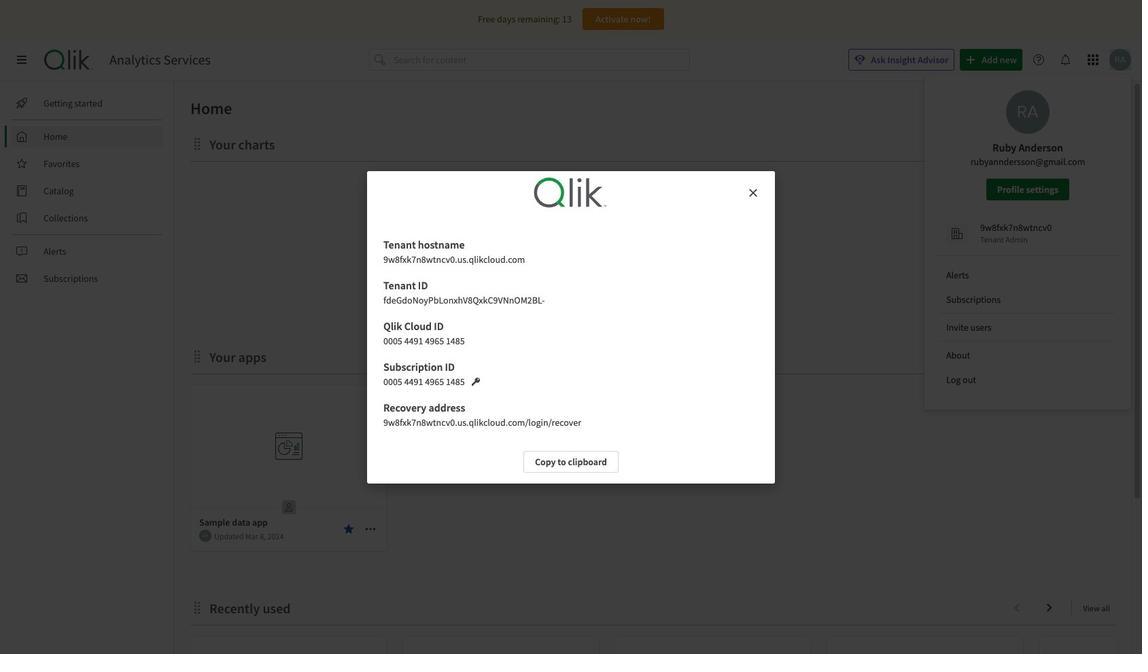 Task type: describe. For each thing, give the bounding box(es) containing it.
analytics services element
[[109, 52, 211, 68]]

2 vertical spatial move collection image
[[190, 601, 204, 615]]

remove from favorites image
[[343, 524, 354, 535]]

2 horizontal spatial ruby anderson image
[[1110, 49, 1131, 71]]



Task type: locate. For each thing, give the bounding box(es) containing it.
ruby anderson element
[[199, 530, 211, 543]]

0 vertical spatial ruby anderson image
[[1110, 49, 1131, 71]]

2 vertical spatial ruby anderson image
[[199, 530, 211, 543]]

1 vertical spatial ruby anderson image
[[1006, 90, 1050, 134]]

close sidebar menu image
[[16, 54, 27, 65]]

0 vertical spatial move collection image
[[190, 137, 204, 151]]

main content
[[169, 82, 1142, 655]]

navigation pane element
[[0, 87, 173, 295]]

move collection image
[[190, 137, 204, 151], [190, 350, 204, 363], [190, 601, 204, 615]]

ruby anderson image
[[1110, 49, 1131, 71], [1006, 90, 1050, 134], [199, 530, 211, 543]]

0 horizontal spatial ruby anderson image
[[199, 530, 211, 543]]

1 vertical spatial move collection image
[[190, 350, 204, 363]]

1 horizontal spatial ruby anderson image
[[1006, 90, 1050, 134]]



Task type: vqa. For each thing, say whether or not it's contained in the screenshot.
SEARCH FOR CONTENT text box on the top of page
no



